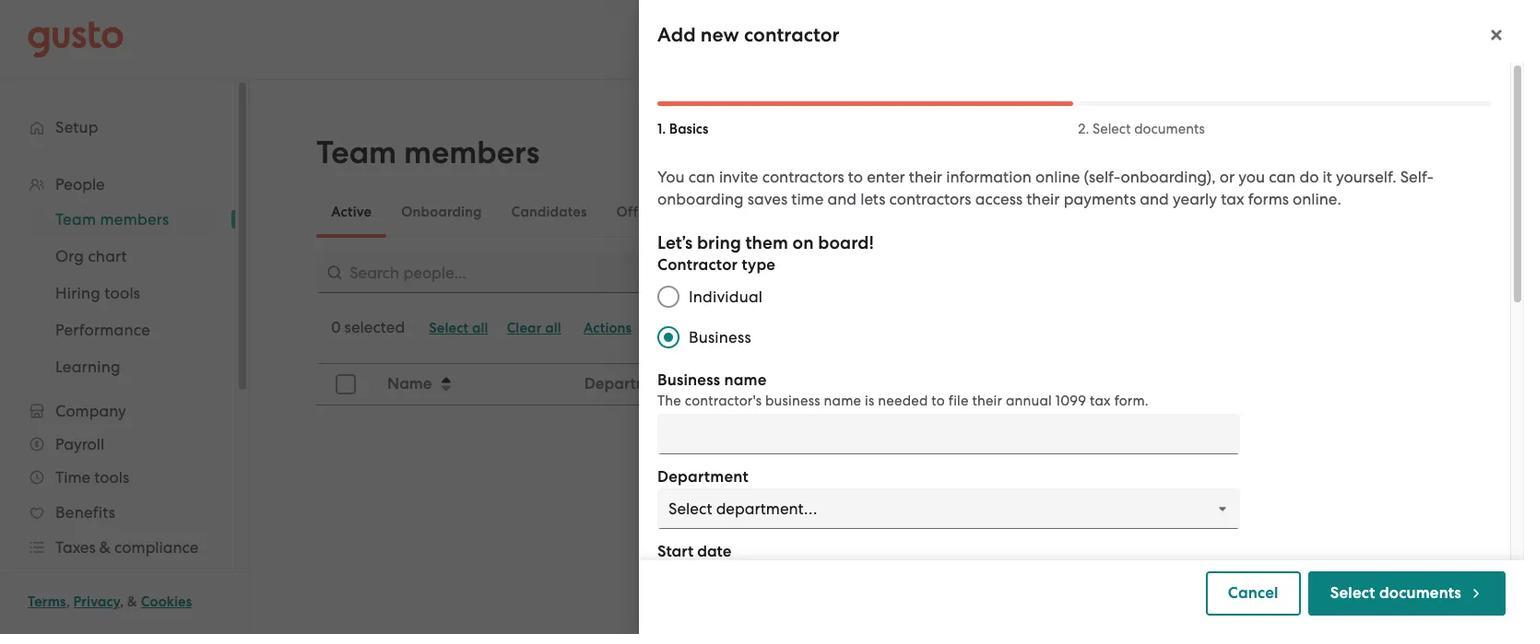 Task type: describe. For each thing, give the bounding box(es) containing it.
terms
[[28, 594, 66, 611]]

selected
[[345, 318, 405, 337]]

dialog main content element
[[639, 63, 1525, 635]]

select documents button
[[1309, 572, 1506, 616]]

you can invite contractors to enter their information online (self-onboarding), or you can do it yourself. self- onboarding saves time and lets contractors access their payments and yearly tax forms online.
[[658, 168, 1434, 208]]

enter
[[867, 168, 905, 186]]

onboarding
[[658, 190, 744, 208]]

business name the contractor's business name is needed to file their annual 1099 tax form.
[[658, 371, 1149, 410]]

the
[[658, 393, 682, 410]]

select documents inside the dialog main content element
[[1093, 121, 1205, 137]]

on
[[793, 232, 814, 254]]

terms link
[[28, 594, 66, 611]]

to inside you can invite contractors to enter their information online (self-onboarding), or you can do it yourself. self- onboarding saves time and lets contractors access their payments and yearly tax forms online.
[[848, 168, 863, 186]]

access
[[976, 190, 1023, 208]]

department inside button
[[585, 374, 675, 394]]

basics
[[669, 121, 709, 137]]

documents inside the dialog main content element
[[1135, 121, 1205, 137]]

clear all button
[[498, 314, 571, 343]]

active
[[331, 204, 372, 220]]

new notifications image
[[680, 319, 698, 338]]

&
[[127, 594, 137, 611]]

let's bring them on board!
[[658, 232, 874, 254]]

cookies
[[141, 594, 192, 611]]

select inside the dialog main content element
[[1093, 121, 1131, 137]]

do
[[1300, 168, 1319, 186]]

1099
[[1056, 393, 1087, 410]]

time
[[792, 190, 824, 208]]

team members tab list
[[317, 186, 1444, 238]]

select all
[[429, 320, 488, 337]]

2 can from the left
[[1269, 168, 1296, 186]]

select for select documents button
[[1331, 584, 1376, 603]]

you
[[1239, 168, 1265, 186]]

information
[[946, 168, 1032, 186]]

0 vertical spatial name
[[724, 371, 767, 390]]

type for employment type
[[1157, 374, 1191, 394]]

2 , from the left
[[120, 594, 124, 611]]

contractor
[[744, 23, 840, 47]]

offboarding button
[[602, 190, 714, 234]]

onboarding button
[[387, 190, 497, 234]]

online
[[1036, 168, 1080, 186]]

needed
[[878, 393, 928, 410]]

individual
[[689, 288, 763, 306]]

bring
[[697, 232, 741, 254]]

name
[[388, 374, 432, 394]]

is
[[865, 393, 875, 410]]

lets
[[861, 190, 886, 208]]

invite
[[719, 168, 759, 186]]

Business name field
[[658, 414, 1241, 455]]

all for clear all
[[545, 320, 562, 337]]

terms , privacy , & cookies
[[28, 594, 192, 611]]

(self-
[[1084, 168, 1121, 186]]

start date
[[658, 542, 732, 562]]

1 , from the left
[[66, 594, 70, 611]]

contractor's
[[685, 393, 762, 410]]

privacy
[[73, 594, 120, 611]]

contractor
[[658, 255, 738, 275]]

account menu element
[[1169, 0, 1497, 78]]

or
[[1220, 168, 1235, 186]]

type for contractor type
[[742, 255, 776, 275]]

file
[[949, 393, 969, 410]]

employment type
[[1062, 374, 1191, 394]]

Select all rows on this page checkbox
[[326, 364, 366, 405]]

yourself.
[[1336, 168, 1397, 186]]

add a contractor dialog
[[639, 0, 1525, 635]]

saves
[[748, 190, 788, 208]]



Task type: locate. For each thing, give the bounding box(es) containing it.
cancel
[[1228, 584, 1279, 603]]

onboarding
[[401, 204, 482, 220]]

you
[[658, 168, 685, 186]]

0 vertical spatial type
[[742, 255, 776, 275]]

1 vertical spatial type
[[1157, 374, 1191, 394]]

candidates button
[[497, 190, 602, 234]]

can
[[689, 168, 715, 186], [1269, 168, 1296, 186]]

their right file
[[973, 393, 1003, 410]]

,
[[66, 594, 70, 611], [120, 594, 124, 611]]

tax down or
[[1221, 190, 1245, 208]]

home image
[[28, 21, 124, 58]]

documents inside select documents button
[[1380, 584, 1462, 603]]

2 all from the left
[[545, 320, 562, 337]]

active button
[[317, 190, 387, 234]]

1 vertical spatial contractors
[[890, 190, 972, 208]]

1 horizontal spatial type
[[1157, 374, 1191, 394]]

let's
[[658, 232, 693, 254]]

offboarding
[[617, 204, 699, 220]]

candidates
[[512, 204, 587, 220]]

all left clear at left bottom
[[472, 320, 488, 337]]

name button
[[376, 365, 572, 404]]

select all button
[[420, 314, 498, 343]]

tax right 1099
[[1090, 393, 1111, 410]]

0 horizontal spatial name
[[724, 371, 767, 390]]

cookies button
[[141, 591, 192, 613]]

self-
[[1401, 168, 1434, 186]]

department inside the dialog main content element
[[658, 468, 749, 487]]

select for the select all button
[[429, 320, 469, 337]]

documents
[[1135, 121, 1205, 137], [1380, 584, 1462, 603]]

select documents
[[1093, 121, 1205, 137], [1331, 584, 1462, 603]]

1 horizontal spatial can
[[1269, 168, 1296, 186]]

1 horizontal spatial their
[[973, 393, 1003, 410]]

0 horizontal spatial type
[[742, 255, 776, 275]]

type right form.
[[1157, 374, 1191, 394]]

start
[[658, 542, 694, 562]]

their
[[909, 168, 943, 186], [1027, 190, 1060, 208], [973, 393, 1003, 410]]

, left the &
[[120, 594, 124, 611]]

0 horizontal spatial ,
[[66, 594, 70, 611]]

can up the onboarding
[[689, 168, 715, 186]]

1 vertical spatial name
[[824, 393, 862, 410]]

yearly
[[1173, 190, 1218, 208]]

1 horizontal spatial to
[[932, 393, 945, 410]]

and down onboarding),
[[1140, 190, 1169, 208]]

to left file
[[932, 393, 945, 410]]

cancel button
[[1206, 572, 1301, 616]]

1 vertical spatial documents
[[1380, 584, 1462, 603]]

tax
[[1221, 190, 1245, 208], [1090, 393, 1111, 410]]

members
[[404, 134, 540, 172]]

Business radio
[[648, 317, 689, 358]]

1 horizontal spatial tax
[[1221, 190, 1245, 208]]

2 and from the left
[[1140, 190, 1169, 208]]

1 can from the left
[[689, 168, 715, 186]]

0 selected
[[331, 318, 405, 337]]

forms
[[1249, 190, 1289, 208]]

1 horizontal spatial documents
[[1380, 584, 1462, 603]]

2 horizontal spatial select
[[1331, 584, 1376, 603]]

2 vertical spatial select
[[1331, 584, 1376, 603]]

contractors up time
[[762, 168, 845, 186]]

and left lets
[[828, 190, 857, 208]]

0
[[331, 318, 341, 337]]

0 vertical spatial to
[[848, 168, 863, 186]]

0 horizontal spatial documents
[[1135, 121, 1205, 137]]

0 selected status
[[331, 318, 405, 337]]

0 horizontal spatial contractors
[[762, 168, 845, 186]]

dismissed button
[[714, 190, 808, 234]]

privacy link
[[73, 594, 120, 611]]

name up contractor's
[[724, 371, 767, 390]]

business for business name the contractor's business name is needed to file their annual 1099 tax form.
[[658, 371, 721, 390]]

online.
[[1293, 190, 1342, 208]]

1 vertical spatial tax
[[1090, 393, 1111, 410]]

tax inside you can invite contractors to enter their information online (self-onboarding), or you can do it yourself. self- onboarding saves time and lets contractors access their payments and yearly tax forms online.
[[1221, 190, 1245, 208]]

0 horizontal spatial select
[[429, 320, 469, 337]]

2 horizontal spatial their
[[1027, 190, 1060, 208]]

their inside business name the contractor's business name is needed to file their annual 1099 tax form.
[[973, 393, 1003, 410]]

1 vertical spatial select documents
[[1331, 584, 1462, 603]]

all right clear at left bottom
[[545, 320, 562, 337]]

name
[[724, 371, 767, 390], [824, 393, 862, 410]]

, left privacy
[[66, 594, 70, 611]]

their right 'enter'
[[909, 168, 943, 186]]

0 vertical spatial their
[[909, 168, 943, 186]]

1 vertical spatial select
[[429, 320, 469, 337]]

type inside the dialog main content element
[[742, 255, 776, 275]]

employment type button
[[1051, 365, 1429, 404]]

business up "the"
[[658, 371, 721, 390]]

0 vertical spatial contractors
[[762, 168, 845, 186]]

their down online
[[1027, 190, 1060, 208]]

name left is
[[824, 393, 862, 410]]

0 horizontal spatial to
[[848, 168, 863, 186]]

0 vertical spatial business
[[689, 328, 751, 347]]

0 horizontal spatial their
[[909, 168, 943, 186]]

new notifications image
[[680, 319, 698, 338]]

to
[[848, 168, 863, 186], [932, 393, 945, 410]]

0 vertical spatial tax
[[1221, 190, 1245, 208]]

select inside button
[[429, 320, 469, 337]]

department button
[[574, 365, 868, 404]]

business inside business name the contractor's business name is needed to file their annual 1099 tax form.
[[658, 371, 721, 390]]

annual
[[1006, 393, 1052, 410]]

onboarding),
[[1121, 168, 1216, 186]]

2 vertical spatial their
[[973, 393, 1003, 410]]

to up lets
[[848, 168, 863, 186]]

to inside business name the contractor's business name is needed to file their annual 1099 tax form.
[[932, 393, 945, 410]]

1 vertical spatial to
[[932, 393, 945, 410]]

team
[[317, 134, 397, 172]]

new
[[701, 23, 740, 47]]

1 horizontal spatial select documents
[[1331, 584, 1462, 603]]

0 vertical spatial select
[[1093, 121, 1131, 137]]

department up start date
[[658, 468, 749, 487]]

team members
[[317, 134, 540, 172]]

1 all from the left
[[472, 320, 488, 337]]

clear all
[[507, 320, 562, 337]]

0 horizontal spatial and
[[828, 190, 857, 208]]

dismissed
[[729, 204, 794, 220]]

business down individual
[[689, 328, 751, 347]]

select
[[1093, 121, 1131, 137], [429, 320, 469, 337], [1331, 584, 1376, 603]]

date
[[697, 542, 732, 562]]

contractors
[[762, 168, 845, 186], [890, 190, 972, 208]]

them
[[746, 232, 789, 254]]

0 vertical spatial documents
[[1135, 121, 1205, 137]]

contractor type
[[658, 255, 776, 275]]

select documents inside button
[[1331, 584, 1462, 603]]

it
[[1323, 168, 1333, 186]]

department
[[585, 374, 675, 394], [658, 468, 749, 487]]

0 horizontal spatial can
[[689, 168, 715, 186]]

type down let's bring them on board!
[[742, 255, 776, 275]]

business
[[766, 393, 821, 410]]

0 vertical spatial department
[[585, 374, 675, 394]]

board!
[[818, 232, 874, 254]]

0 horizontal spatial all
[[472, 320, 488, 337]]

clear
[[507, 320, 542, 337]]

contractors down 'enter'
[[890, 190, 972, 208]]

select inside select documents button
[[1331, 584, 1376, 603]]

1 horizontal spatial and
[[1140, 190, 1169, 208]]

employment
[[1062, 374, 1154, 394]]

1 vertical spatial department
[[658, 468, 749, 487]]

type inside button
[[1157, 374, 1191, 394]]

1 horizontal spatial name
[[824, 393, 862, 410]]

department down business radio
[[585, 374, 675, 394]]

tax inside business name the contractor's business name is needed to file their annual 1099 tax form.
[[1090, 393, 1111, 410]]

and
[[828, 190, 857, 208], [1140, 190, 1169, 208]]

can up forms
[[1269, 168, 1296, 186]]

1 vertical spatial business
[[658, 371, 721, 390]]

form.
[[1115, 393, 1149, 410]]

1 horizontal spatial contractors
[[890, 190, 972, 208]]

Search people... field
[[317, 253, 759, 293]]

0 vertical spatial select documents
[[1093, 121, 1205, 137]]

Individual radio
[[648, 277, 689, 317]]

1 horizontal spatial select
[[1093, 121, 1131, 137]]

1 horizontal spatial all
[[545, 320, 562, 337]]

business
[[689, 328, 751, 347], [658, 371, 721, 390]]

all for select all
[[472, 320, 488, 337]]

0 horizontal spatial select documents
[[1093, 121, 1205, 137]]

type
[[742, 255, 776, 275], [1157, 374, 1191, 394]]

all
[[472, 320, 488, 337], [545, 320, 562, 337]]

add
[[658, 23, 696, 47]]

1 and from the left
[[828, 190, 857, 208]]

1 horizontal spatial ,
[[120, 594, 124, 611]]

business for business
[[689, 328, 751, 347]]

payments
[[1064, 190, 1136, 208]]

add new contractor
[[658, 23, 840, 47]]

1 vertical spatial their
[[1027, 190, 1060, 208]]

0 horizontal spatial tax
[[1090, 393, 1111, 410]]



Task type: vqa. For each thing, say whether or not it's contained in the screenshot.
ADMIN
no



